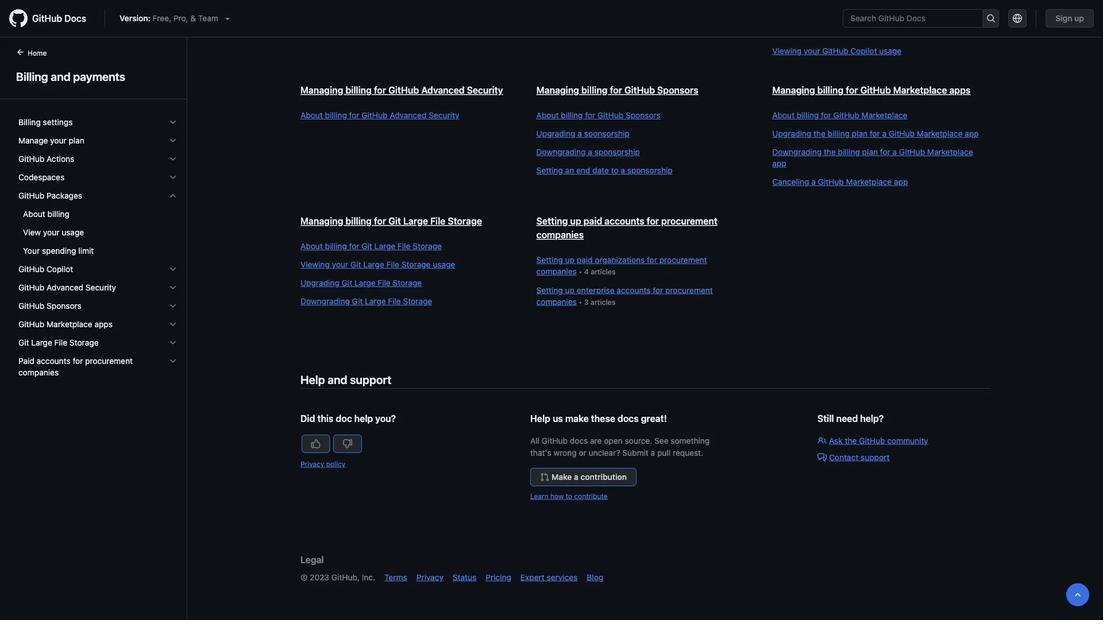 Task type: vqa. For each thing, say whether or not it's contained in the screenshot.


Task type: describe. For each thing, give the bounding box(es) containing it.
about for managing billing for github sponsors
[[537, 111, 559, 120]]

setting up paid accounts for procurement companies
[[537, 216, 718, 241]]

community
[[888, 436, 929, 446]]

managing for managing billing for github sponsors
[[537, 85, 579, 96]]

still
[[818, 414, 834, 425]]

privacy policy link
[[301, 460, 346, 468]]

status link
[[453, 573, 477, 583]]

sponsorship for upgrading a sponsorship
[[584, 129, 630, 139]]

your spending limit link
[[14, 242, 182, 260]]

sc 9kayk9 0 image for github marketplace apps
[[168, 320, 178, 329]]

github copilot button
[[14, 260, 182, 279]]

enterprise
[[577, 286, 615, 295]]

did this doc help you? option group
[[301, 435, 459, 454]]

file down about billing for git large file storage link
[[387, 260, 400, 270]]

github actions
[[18, 154, 74, 164]]

viewing your git large file storage usage link
[[301, 259, 514, 271]]

did
[[301, 414, 315, 425]]

github inside managing your github copilot subscription for your organization
[[830, 16, 856, 26]]

upgrading for managing billing for github marketplace apps
[[773, 129, 812, 139]]

github right canceling at right
[[818, 177, 844, 187]]

or
[[579, 448, 587, 458]]

github inside all github docs are open source. see something that's wrong or unclear? submit a pull request.
[[542, 436, 568, 446]]

3
[[584, 298, 589, 306]]

up for sign up
[[1075, 14, 1085, 23]]

help?
[[861, 414, 884, 425]]

a down about billing for github marketplace link on the right top of page
[[883, 129, 887, 139]]

github sponsors
[[18, 301, 82, 311]]

select language: current language is english image
[[1014, 14, 1023, 23]]

the for ask
[[845, 436, 857, 446]]

a up downgrading a sponsorship
[[578, 129, 582, 139]]

billing and payments
[[16, 70, 125, 83]]

sign up link
[[1046, 9, 1094, 28]]

advanced for about billing for github advanced security
[[390, 111, 427, 120]]

procurement for setting up paid organizations for procurement companies
[[660, 256, 707, 265]]

source.
[[625, 436, 653, 446]]

viewing for viewing your github copilot usage
[[773, 46, 802, 56]]

large up downgrading git large file storage
[[355, 279, 376, 288]]

file up about billing for git large file storage link
[[430, 216, 446, 227]]

sc 9kayk9 0 image for paid accounts for procurement companies
[[168, 357, 178, 366]]

procurement inside paid accounts for procurement companies
[[85, 357, 133, 366]]

downgrading git large file storage link
[[301, 296, 514, 308]]

git up about billing for git large file storage link
[[389, 216, 401, 227]]

1 horizontal spatial support
[[861, 453, 890, 462]]

github marketplace apps
[[18, 320, 113, 329]]

usage inside github packages 'element'
[[62, 228, 84, 237]]

ask the github community
[[829, 436, 929, 446]]

github packages element containing about billing
[[9, 205, 187, 260]]

github up upgrading the billing plan for a github marketplace app
[[834, 111, 860, 120]]

sponsors for managing billing for github sponsors
[[658, 85, 699, 96]]

downgrading a sponsorship link
[[537, 147, 750, 158]]

and for help
[[328, 373, 348, 387]]

about billing for github sponsors link
[[537, 110, 750, 121]]

billing for managing billing for github marketplace apps
[[818, 85, 844, 96]]

these
[[591, 414, 616, 425]]

are
[[590, 436, 602, 446]]

canceling a github marketplace app
[[773, 177, 908, 187]]

&
[[190, 14, 196, 23]]

blog
[[587, 573, 604, 583]]

0 horizontal spatial downgrading
[[301, 297, 350, 306]]

a inside all github docs are open source. see something that's wrong or unclear? submit a pull request.
[[651, 448, 655, 458]]

github actions button
[[14, 150, 182, 168]]

terms link
[[385, 573, 407, 583]]

home link
[[11, 48, 65, 59]]

file up 'viewing your git large file storage usage' link
[[398, 242, 411, 251]]

limit
[[78, 246, 94, 256]]

for down managing billing for github advanced security link
[[349, 111, 360, 120]]

billing for about billing for github sponsors
[[561, 111, 583, 120]]

managing billing for git large file storage link
[[301, 216, 482, 227]]

github down managing billing for github advanced security link
[[362, 111, 388, 120]]

a inside 'link'
[[574, 473, 579, 482]]

github packages element containing github packages
[[9, 187, 187, 260]]

github docs link
[[9, 9, 95, 28]]

downgrading git large file storage
[[301, 297, 432, 306]]

accounts for enterprise
[[617, 286, 651, 295]]

paid accounts for procurement companies button
[[14, 352, 182, 382]]

payments
[[73, 70, 125, 83]]

paid for accounts
[[584, 216, 603, 227]]

manage your plan
[[18, 136, 84, 145]]

contact
[[829, 453, 859, 462]]

managing your github copilot subscription for your personal account element
[[773, 0, 990, 12]]

advanced for managing billing for github advanced security
[[422, 85, 465, 96]]

your left search image
[[947, 16, 964, 26]]

github up contact support
[[859, 436, 886, 446]]

billing for managing billing for git large file storage
[[346, 216, 372, 227]]

sign
[[1056, 14, 1073, 23]]

github down managing your github copilot subscription for your organization at right top
[[823, 46, 849, 56]]

subscription
[[887, 16, 933, 26]]

blog link
[[587, 573, 604, 583]]

for inside managing your github copilot subscription for your organization
[[935, 16, 945, 26]]

wrong
[[554, 448, 577, 458]]

security inside dropdown button
[[86, 283, 116, 293]]

managing your github copilot subscription for your organization link
[[773, 16, 986, 39]]

git up the upgrading git large file storage
[[351, 260, 361, 270]]

sc 9kayk9 0 image for github copilot
[[168, 265, 178, 274]]

sc 9kayk9 0 image for github actions
[[168, 155, 178, 164]]

home
[[28, 49, 47, 57]]

billing and payments link
[[14, 68, 173, 85]]

upgrading git large file storage
[[301, 279, 422, 288]]

advanced inside dropdown button
[[47, 283, 83, 293]]

managing billing for git large file storage
[[301, 216, 482, 227]]

open
[[604, 436, 623, 446]]

app for downgrading the billing plan for a github marketplace app
[[773, 159, 787, 168]]

0 vertical spatial to
[[611, 166, 619, 175]]

file inside dropdown button
[[54, 338, 67, 348]]

legal
[[301, 555, 324, 566]]

make a contribution link
[[531, 468, 637, 487]]

1 horizontal spatial usage
[[433, 260, 455, 270]]

triangle down image
[[223, 14, 232, 23]]

marketplace inside downgrading the billing plan for a github marketplace app
[[928, 147, 974, 157]]

about billing for github advanced security link
[[301, 110, 514, 121]]

about billing
[[23, 210, 69, 219]]

billing for about billing for git large file storage
[[325, 242, 347, 251]]

billing for about billing
[[47, 210, 69, 219]]

codespaces button
[[14, 168, 182, 187]]

git down the upgrading git large file storage
[[352, 297, 363, 306]]

billing for managing billing for github sponsors
[[582, 85, 608, 96]]

up for setting up enterprise accounts for procurement companies
[[565, 286, 575, 295]]

up for setting up paid organizations for procurement companies
[[565, 256, 575, 265]]

github down 'your'
[[18, 265, 44, 274]]

scroll to top image
[[1074, 591, 1083, 600]]

expert services link
[[521, 573, 578, 583]]

upgrading git large file storage link
[[301, 278, 514, 289]]

• for enterprise
[[579, 298, 582, 306]]

github inside 'dropdown button'
[[18, 154, 44, 164]]

sponsorship for downgrading a sponsorship
[[595, 147, 640, 157]]

github inside dropdown button
[[18, 301, 44, 311]]

companies for setting up paid accounts for procurement companies
[[537, 230, 584, 241]]

about for managing billing for git large file storage
[[301, 242, 323, 251]]

apps inside dropdown button
[[95, 320, 113, 329]]

the for upgrading
[[814, 129, 826, 139]]

github up about billing for github marketplace link on the right top of page
[[861, 85, 891, 96]]

make
[[552, 473, 572, 482]]

about inside billing and payments element
[[23, 210, 45, 219]]

settings
[[43, 118, 73, 127]]

setting for setting up paid accounts for procurement companies
[[537, 216, 568, 227]]

learn
[[531, 493, 549, 501]]

learn how to contribute link
[[531, 493, 608, 501]]

plan inside manage your plan dropdown button
[[69, 136, 84, 145]]

about for managing billing for github marketplace apps
[[773, 111, 795, 120]]

billing for about billing for github marketplace
[[797, 111, 819, 120]]

docs inside all github docs are open source. see something that's wrong or unclear? submit a pull request.
[[570, 436, 588, 446]]

contribution
[[581, 473, 627, 482]]

large up viewing your git large file storage usage
[[375, 242, 396, 251]]

© 2023 github, inc.
[[301, 573, 375, 583]]

1 horizontal spatial app
[[894, 177, 908, 187]]

Search GitHub Docs search field
[[844, 10, 983, 27]]

make
[[566, 414, 589, 425]]

copilot for usage
[[851, 46, 877, 56]]

privacy link
[[417, 573, 444, 583]]

accounts inside paid accounts for procurement companies
[[37, 357, 71, 366]]

©
[[301, 573, 308, 583]]

for inside the setting up enterprise accounts for procurement companies
[[653, 286, 663, 295]]

downgrading the billing plan for a github marketplace app link
[[773, 147, 986, 170]]

for down managing billing for github marketplace apps link at the top of page
[[821, 111, 832, 120]]

github down about billing for github marketplace link on the right top of page
[[889, 129, 915, 139]]

• for paid
[[579, 268, 582, 276]]

github up "about billing for github advanced security" link
[[389, 85, 419, 96]]

github inside 'element'
[[18, 191, 44, 201]]

managing for managing your github copilot subscription for your organization
[[773, 16, 809, 26]]

upgrading the billing plan for a github marketplace app link
[[773, 128, 986, 140]]

for inside downgrading the billing plan for a github marketplace app
[[881, 147, 891, 157]]

manage your plan button
[[14, 132, 182, 150]]

file down viewing your git large file storage usage
[[378, 279, 391, 288]]

still need help?
[[818, 414, 884, 425]]

billing for about billing for github advanced security
[[325, 111, 347, 120]]

2 horizontal spatial usage
[[880, 46, 902, 56]]

for down about billing for github marketplace link on the right top of page
[[870, 129, 880, 139]]

request.
[[673, 448, 704, 458]]

for up viewing your git large file storage usage
[[349, 242, 360, 251]]

did this doc help you?
[[301, 414, 396, 425]]

a up the end in the right of the page
[[588, 147, 593, 157]]



Task type: locate. For each thing, give the bounding box(es) containing it.
downgrading for managing billing for github marketplace apps
[[773, 147, 822, 157]]

for down setting up paid organizations for procurement companies
[[653, 286, 663, 295]]

help
[[301, 373, 325, 387], [531, 414, 551, 425]]

upgrading a sponsorship
[[537, 129, 630, 139]]

articles for enterprise
[[591, 298, 616, 306]]

viewing up the upgrading git large file storage
[[301, 260, 330, 270]]

articles down enterprise
[[591, 298, 616, 306]]

to right date
[[611, 166, 619, 175]]

github down github copilot
[[18, 283, 44, 293]]

for inside paid accounts for procurement companies
[[73, 357, 83, 366]]

1 horizontal spatial downgrading
[[537, 147, 586, 157]]

up for setting up paid accounts for procurement companies
[[570, 216, 582, 227]]

sc 9kayk9 0 image for billing settings
[[168, 118, 178, 127]]

downgrading up canceling at right
[[773, 147, 822, 157]]

1 vertical spatial usage
[[62, 228, 84, 237]]

2 github packages element from the top
[[9, 205, 187, 260]]

copilot inside managing your github copilot subscription for your organization
[[858, 16, 885, 26]]

companies for setting up enterprise accounts for procurement companies
[[537, 297, 577, 307]]

your spending limit
[[23, 246, 94, 256]]

0 vertical spatial sponsors
[[658, 85, 699, 96]]

1 articles from the top
[[591, 268, 616, 276]]

0 vertical spatial copilot
[[858, 16, 885, 26]]

1 horizontal spatial apps
[[950, 85, 971, 96]]

1 vertical spatial accounts
[[617, 286, 651, 295]]

sign up
[[1056, 14, 1085, 23]]

github down codespaces
[[18, 191, 44, 201]]

1 vertical spatial and
[[328, 373, 348, 387]]

sponsors inside dropdown button
[[47, 301, 82, 311]]

github up 'viewing your github copilot usage'
[[830, 16, 856, 26]]

setting up enterprise accounts for procurement companies
[[537, 286, 713, 307]]

1 vertical spatial copilot
[[851, 46, 877, 56]]

0 vertical spatial privacy
[[301, 460, 324, 468]]

4 sc 9kayk9 0 image from the top
[[168, 339, 178, 348]]

copilot
[[858, 16, 885, 26], [851, 46, 877, 56], [47, 265, 73, 274]]

paid inside setting up paid accounts for procurement companies
[[584, 216, 603, 227]]

1 vertical spatial help
[[531, 414, 551, 425]]

large down the about billing for git large file storage
[[363, 260, 384, 270]]

us
[[553, 414, 563, 425]]

plan inside downgrading the billing plan for a github marketplace app
[[863, 147, 878, 157]]

1 vertical spatial sponsorship
[[595, 147, 640, 157]]

managing billing for github advanced security link
[[301, 85, 503, 96]]

0 horizontal spatial to
[[566, 493, 573, 501]]

for up about billing for github marketplace
[[846, 85, 859, 96]]

up inside "sign up" link
[[1075, 14, 1085, 23]]

setting for setting up enterprise accounts for procurement companies
[[537, 286, 563, 295]]

file down github marketplace apps
[[54, 338, 67, 348]]

billing settings button
[[14, 113, 182, 132]]

about billing for github sponsors
[[537, 111, 661, 120]]

your for manage your plan
[[50, 136, 67, 145]]

1 github packages element from the top
[[9, 187, 187, 260]]

1 vertical spatial viewing
[[301, 260, 330, 270]]

expert
[[521, 573, 545, 583]]

a left pull
[[651, 448, 655, 458]]

1 vertical spatial docs
[[570, 436, 588, 446]]

1 vertical spatial advanced
[[390, 111, 427, 120]]

app for upgrading the billing plan for a github marketplace app
[[965, 129, 979, 139]]

0 horizontal spatial docs
[[570, 436, 588, 446]]

companies up • 4 articles
[[537, 230, 584, 241]]

1 vertical spatial sponsors
[[626, 111, 661, 120]]

sc 9kayk9 0 image inside paid accounts for procurement companies dropdown button
[[168, 357, 178, 366]]

to
[[611, 166, 619, 175], [566, 493, 573, 501]]

downgrading inside downgrading the billing plan for a github marketplace app
[[773, 147, 822, 157]]

1 horizontal spatial help
[[531, 414, 551, 425]]

file
[[430, 216, 446, 227], [398, 242, 411, 251], [387, 260, 400, 270], [378, 279, 391, 288], [388, 297, 401, 306], [54, 338, 67, 348]]

your up organization
[[811, 16, 828, 26]]

plan for upgrading
[[852, 129, 868, 139]]

help for help and support
[[301, 373, 325, 387]]

an
[[565, 166, 574, 175]]

procurement inside the setting up enterprise accounts for procurement companies
[[666, 286, 713, 295]]

accounts for paid
[[605, 216, 645, 227]]

viewing inside viewing your github copilot usage link
[[773, 46, 802, 56]]

companies for setting up paid organizations for procurement companies
[[537, 267, 577, 276]]

1 horizontal spatial privacy
[[417, 573, 444, 583]]

0 vertical spatial help
[[301, 373, 325, 387]]

1 vertical spatial the
[[824, 147, 836, 157]]

usage down about billing for git large file storage link
[[433, 260, 455, 270]]

procurement inside setting up paid accounts for procurement companies
[[662, 216, 718, 227]]

0 vertical spatial usage
[[880, 46, 902, 56]]

companies down paid
[[18, 368, 59, 378]]

0 horizontal spatial privacy
[[301, 460, 324, 468]]

1 vertical spatial privacy
[[417, 573, 444, 583]]

privacy
[[301, 460, 324, 468], [417, 573, 444, 583]]

git up viewing your git large file storage usage
[[362, 242, 372, 251]]

security
[[467, 85, 503, 96], [429, 111, 460, 120], [86, 283, 116, 293]]

github,
[[332, 573, 360, 583]]

for right organizations
[[647, 256, 658, 265]]

contribute
[[574, 493, 608, 501]]

privacy for privacy
[[417, 573, 444, 583]]

7 sc 9kayk9 0 image from the top
[[168, 357, 178, 366]]

2 sc 9kayk9 0 image from the top
[[168, 283, 178, 293]]

sc 9kayk9 0 image inside manage your plan dropdown button
[[168, 136, 178, 145]]

0 horizontal spatial help
[[301, 373, 325, 387]]

copilot inside dropdown button
[[47, 265, 73, 274]]

view your usage link
[[14, 224, 182, 242]]

1 vertical spatial security
[[429, 111, 460, 120]]

3 sc 9kayk9 0 image from the top
[[168, 155, 178, 164]]

storage inside dropdown button
[[69, 338, 99, 348]]

the inside "upgrading the billing plan for a github marketplace app" link
[[814, 129, 826, 139]]

0 vertical spatial docs
[[618, 414, 639, 425]]

for inside setting up paid organizations for procurement companies
[[647, 256, 658, 265]]

privacy left policy
[[301, 460, 324, 468]]

1 horizontal spatial security
[[429, 111, 460, 120]]

billing settings
[[18, 118, 73, 127]]

5 sc 9kayk9 0 image from the top
[[168, 265, 178, 274]]

your
[[811, 16, 828, 26], [947, 16, 964, 26], [804, 46, 821, 56], [50, 136, 67, 145], [43, 228, 59, 237], [332, 260, 348, 270]]

managing for managing billing for git large file storage
[[301, 216, 343, 227]]

4
[[584, 268, 589, 276]]

managing billing for github advanced security
[[301, 85, 503, 96]]

a right date
[[621, 166, 625, 175]]

0 horizontal spatial app
[[773, 159, 787, 168]]

security for managing billing for github advanced security
[[467, 85, 503, 96]]

github packages button
[[14, 187, 182, 205]]

app inside downgrading the billing plan for a github marketplace app
[[773, 159, 787, 168]]

github down "upgrading the billing plan for a github marketplace app" link
[[900, 147, 926, 157]]

downgrading up an
[[537, 147, 586, 157]]

expert services
[[521, 573, 578, 583]]

0 horizontal spatial upgrading
[[301, 279, 340, 288]]

large down the upgrading git large file storage
[[365, 297, 386, 306]]

1 horizontal spatial upgrading
[[537, 129, 576, 139]]

unclear?
[[589, 448, 621, 458]]

2 vertical spatial copilot
[[47, 265, 73, 274]]

sponsors for about billing for github sponsors
[[626, 111, 661, 120]]

your for view your usage
[[43, 228, 59, 237]]

for inside setting up paid accounts for procurement companies
[[647, 216, 659, 227]]

spending
[[42, 246, 76, 256]]

help and support
[[301, 373, 392, 387]]

sponsors up "about billing for github sponsors" link
[[658, 85, 699, 96]]

1 vertical spatial paid
[[577, 256, 593, 265]]

sc 9kayk9 0 image inside git large file storage dropdown button
[[168, 339, 178, 348]]

plan up actions in the top of the page
[[69, 136, 84, 145]]

sponsorship up "setting an end date to a sponsorship"
[[595, 147, 640, 157]]

github down 'managing billing for github sponsors' link
[[598, 111, 624, 120]]

a right make on the bottom
[[574, 473, 579, 482]]

end
[[577, 166, 591, 175]]

github inside downgrading the billing plan for a github marketplace app
[[900, 147, 926, 157]]

0 vertical spatial and
[[51, 70, 71, 83]]

your inside dropdown button
[[50, 136, 67, 145]]

1 vertical spatial billing
[[18, 118, 41, 127]]

1 vertical spatial to
[[566, 493, 573, 501]]

2 horizontal spatial security
[[467, 85, 503, 96]]

github down manage
[[18, 154, 44, 164]]

for up about billing for github advanced security
[[374, 85, 386, 96]]

pricing link
[[486, 573, 512, 583]]

github down github sponsors
[[18, 320, 44, 329]]

github up "about billing for github sponsors" link
[[625, 85, 655, 96]]

2023
[[310, 573, 329, 583]]

paid inside setting up paid organizations for procurement companies
[[577, 256, 593, 265]]

1 horizontal spatial and
[[328, 373, 348, 387]]

help for help us make these docs great!
[[531, 414, 551, 425]]

setting inside setting up paid accounts for procurement companies
[[537, 216, 568, 227]]

articles for paid
[[591, 268, 616, 276]]

• left 4
[[579, 268, 582, 276]]

companies inside the setting up enterprise accounts for procurement companies
[[537, 297, 577, 307]]

0 horizontal spatial apps
[[95, 320, 113, 329]]

1 sc 9kayk9 0 image from the top
[[168, 191, 178, 201]]

github packages
[[18, 191, 82, 201]]

upgrading
[[537, 129, 576, 139], [773, 129, 812, 139], [301, 279, 340, 288]]

version: free, pro, & team
[[120, 14, 218, 23]]

sc 9kayk9 0 image for github sponsors
[[168, 302, 178, 311]]

0 horizontal spatial support
[[350, 373, 392, 387]]

all github docs are open source. see something that's wrong or unclear? submit a pull request.
[[531, 436, 710, 458]]

0 vertical spatial security
[[467, 85, 503, 96]]

need
[[837, 414, 858, 425]]

up inside the setting up enterprise accounts for procurement companies
[[565, 286, 575, 295]]

help up the did
[[301, 373, 325, 387]]

setting an end date to a sponsorship link
[[537, 165, 750, 176]]

2 horizontal spatial upgrading
[[773, 129, 812, 139]]

viewing down organization
[[773, 46, 802, 56]]

view your usage
[[23, 228, 84, 237]]

sc 9kayk9 0 image for github advanced security
[[168, 283, 178, 293]]

tooltip
[[1067, 584, 1090, 607]]

billing inside github packages 'element'
[[47, 210, 69, 219]]

github advanced security
[[18, 283, 116, 293]]

copilot down spending at top
[[47, 265, 73, 274]]

2 vertical spatial app
[[894, 177, 908, 187]]

2 vertical spatial usage
[[433, 260, 455, 270]]

services
[[547, 573, 578, 583]]

2 vertical spatial sponsorship
[[628, 166, 673, 175]]

billing down home link
[[16, 70, 48, 83]]

sc 9kayk9 0 image
[[168, 191, 178, 201], [168, 283, 178, 293], [168, 320, 178, 329], [168, 339, 178, 348]]

privacy policy
[[301, 460, 346, 468]]

large up paid
[[31, 338, 52, 348]]

and for billing
[[51, 70, 71, 83]]

up inside setting up paid organizations for procurement companies
[[565, 256, 575, 265]]

to right the how
[[566, 493, 573, 501]]

2 vertical spatial security
[[86, 283, 116, 293]]

version:
[[120, 14, 151, 23]]

upgrading up canceling at right
[[773, 129, 812, 139]]

copilot down managing your github copilot subscription for your organization at right top
[[851, 46, 877, 56]]

2 horizontal spatial app
[[965, 129, 979, 139]]

0 vertical spatial paid
[[584, 216, 603, 227]]

1 vertical spatial •
[[579, 298, 582, 306]]

4 setting from the top
[[537, 286, 563, 295]]

sc 9kayk9 0 image for codespaces
[[168, 173, 178, 182]]

canceling
[[773, 177, 810, 187]]

sc 9kayk9 0 image inside "github copilot" dropdown button
[[168, 265, 178, 274]]

procurement for setting up paid accounts for procurement companies
[[662, 216, 718, 227]]

3 sc 9kayk9 0 image from the top
[[168, 320, 178, 329]]

for right the subscription
[[935, 16, 945, 26]]

managing billing for github sponsors link
[[537, 85, 699, 96]]

1 setting from the top
[[537, 166, 563, 175]]

0 vertical spatial advanced
[[422, 85, 465, 96]]

1 horizontal spatial docs
[[618, 414, 639, 425]]

terms
[[385, 573, 407, 583]]

plan
[[852, 129, 868, 139], [69, 136, 84, 145], [863, 147, 878, 157]]

upgrading up downgrading a sponsorship
[[537, 129, 576, 139]]

github left the "docs"
[[32, 13, 62, 24]]

companies left 4
[[537, 267, 577, 276]]

1 vertical spatial app
[[773, 159, 787, 168]]

2 vertical spatial accounts
[[37, 357, 71, 366]]

advanced down managing billing for github advanced security
[[390, 111, 427, 120]]

articles right 4
[[591, 268, 616, 276]]

usage up limit
[[62, 228, 84, 237]]

plan for downgrading
[[863, 147, 878, 157]]

procurement inside setting up paid organizations for procurement companies
[[660, 256, 707, 265]]

billing for managing billing for github advanced security
[[346, 85, 372, 96]]

0 vertical spatial app
[[965, 129, 979, 139]]

plan inside "upgrading the billing plan for a github marketplace app" link
[[852, 129, 868, 139]]

upgrading inside the upgrading a sponsorship link
[[537, 129, 576, 139]]

paid
[[18, 357, 34, 366]]

0 horizontal spatial usage
[[62, 228, 84, 237]]

for down setting an end date to a sponsorship link
[[647, 216, 659, 227]]

0 vertical spatial accounts
[[605, 216, 645, 227]]

advanced up github sponsors
[[47, 283, 83, 293]]

1 • from the top
[[579, 268, 582, 276]]

2 • from the top
[[579, 298, 582, 306]]

about billing for github marketplace link
[[773, 110, 986, 121]]

accounts inside the setting up enterprise accounts for procurement companies
[[617, 286, 651, 295]]

6 sc 9kayk9 0 image from the top
[[168, 302, 178, 311]]

sc 9kayk9 0 image inside the github advanced security dropdown button
[[168, 283, 178, 293]]

companies inside setting up paid accounts for procurement companies
[[537, 230, 584, 241]]

managing billing for github sponsors
[[537, 85, 699, 96]]

a right canceling at right
[[812, 177, 816, 187]]

for down "git large file storage"
[[73, 357, 83, 366]]

0 vertical spatial •
[[579, 268, 582, 276]]

sponsors
[[658, 85, 699, 96], [626, 111, 661, 120], [47, 301, 82, 311]]

app
[[965, 129, 979, 139], [773, 159, 787, 168], [894, 177, 908, 187]]

0 vertical spatial support
[[350, 373, 392, 387]]

accounts down setting up paid organizations for procurement companies
[[617, 286, 651, 295]]

managing for managing billing for github advanced security
[[301, 85, 343, 96]]

billing inside downgrading the billing plan for a github marketplace app
[[838, 147, 860, 157]]

your down about billing
[[43, 228, 59, 237]]

upgrading up downgrading git large file storage
[[301, 279, 340, 288]]

github up github marketplace apps
[[18, 301, 44, 311]]

1 horizontal spatial to
[[611, 166, 619, 175]]

large up about billing for git large file storage link
[[404, 216, 428, 227]]

for up the about billing for git large file storage
[[374, 216, 386, 227]]

sponsorship down the about billing for github sponsors at the top of the page
[[584, 129, 630, 139]]

sc 9kayk9 0 image inside github marketplace apps dropdown button
[[168, 320, 178, 329]]

managing inside managing your github copilot subscription for your organization
[[773, 16, 809, 26]]

2 vertical spatial the
[[845, 436, 857, 446]]

billing inside dropdown button
[[18, 118, 41, 127]]

the for downgrading
[[824, 147, 836, 157]]

sc 9kayk9 0 image
[[168, 118, 178, 127], [168, 136, 178, 145], [168, 155, 178, 164], [168, 173, 178, 182], [168, 265, 178, 274], [168, 302, 178, 311], [168, 357, 178, 366]]

0 horizontal spatial viewing
[[301, 260, 330, 270]]

1 vertical spatial articles
[[591, 298, 616, 306]]

• left 3
[[579, 298, 582, 306]]

upgrading the billing plan for a github marketplace app
[[773, 129, 979, 139]]

sc 9kayk9 0 image inside the codespaces dropdown button
[[168, 173, 178, 182]]

0 vertical spatial sponsorship
[[584, 129, 630, 139]]

2 vertical spatial sponsors
[[47, 301, 82, 311]]

paid up organizations
[[584, 216, 603, 227]]

about billing for github advanced security
[[301, 111, 460, 120]]

upgrading for managing billing for github sponsors
[[537, 129, 576, 139]]

help left us at the bottom of page
[[531, 414, 551, 425]]

0 vertical spatial the
[[814, 129, 826, 139]]

managing your github copilot subscription for your organization
[[773, 16, 964, 37]]

billing for billing settings
[[18, 118, 41, 127]]

support up help
[[350, 373, 392, 387]]

search image
[[987, 14, 996, 23]]

all
[[531, 436, 540, 446]]

2 vertical spatial advanced
[[47, 283, 83, 293]]

accounts inside setting up paid accounts for procurement companies
[[605, 216, 645, 227]]

storage
[[448, 216, 482, 227], [413, 242, 442, 251], [402, 260, 431, 270], [393, 279, 422, 288], [403, 297, 432, 306], [69, 338, 99, 348]]

your down settings on the top left of page
[[50, 136, 67, 145]]

0 vertical spatial apps
[[950, 85, 971, 96]]

about billing for git large file storage
[[301, 242, 442, 251]]

advanced up "about billing for github advanced security" link
[[422, 85, 465, 96]]

your down organization
[[804, 46, 821, 56]]

github advanced security button
[[14, 279, 182, 297]]

paid for organizations
[[577, 256, 593, 265]]

sc 9kayk9 0 image inside billing settings dropdown button
[[168, 118, 178, 127]]

accounts up organizations
[[605, 216, 645, 227]]

1 vertical spatial support
[[861, 453, 890, 462]]

1 sc 9kayk9 0 image from the top
[[168, 118, 178, 127]]

docs
[[618, 414, 639, 425], [570, 436, 588, 446]]

a inside downgrading the billing plan for a github marketplace app
[[893, 147, 897, 157]]

procurement for setting up enterprise accounts for procurement companies
[[666, 286, 713, 295]]

github packages element
[[9, 187, 187, 260], [9, 205, 187, 260]]

your for managing your github copilot subscription for your organization
[[811, 16, 828, 26]]

help us make these docs great!
[[531, 414, 667, 425]]

viewing inside 'viewing your git large file storage usage' link
[[301, 260, 330, 270]]

support down ask the github community link
[[861, 453, 890, 462]]

policy
[[326, 460, 346, 468]]

1 vertical spatial apps
[[95, 320, 113, 329]]

sponsorship
[[584, 129, 630, 139], [595, 147, 640, 157], [628, 166, 673, 175]]

learn how to contribute
[[531, 493, 608, 501]]

file down upgrading git large file storage link
[[388, 297, 401, 306]]

copilot for subscription
[[858, 16, 885, 26]]

0 vertical spatial articles
[[591, 268, 616, 276]]

2 articles from the top
[[591, 298, 616, 306]]

setting for setting an end date to a sponsorship
[[537, 166, 563, 175]]

0 horizontal spatial security
[[86, 283, 116, 293]]

viewing your github copilot usage link
[[773, 45, 986, 57]]

setting for setting up paid organizations for procurement companies
[[537, 256, 563, 265]]

0 vertical spatial viewing
[[773, 46, 802, 56]]

marketplace inside dropdown button
[[47, 320, 92, 329]]

for up upgrading a sponsorship
[[585, 111, 596, 120]]

about billing for github marketplace
[[773, 111, 908, 120]]

sc 9kayk9 0 image for manage your plan
[[168, 136, 178, 145]]

great!
[[641, 414, 667, 425]]

sc 9kayk9 0 image for github packages
[[168, 191, 178, 201]]

github sponsors button
[[14, 297, 182, 316]]

sc 9kayk9 0 image inside github packages dropdown button
[[168, 191, 178, 201]]

ask
[[829, 436, 843, 446]]

setting inside the setting up enterprise accounts for procurement companies
[[537, 286, 563, 295]]

for down "upgrading the billing plan for a github marketplace app" link
[[881, 147, 891, 157]]

up inside setting up paid accounts for procurement companies
[[570, 216, 582, 227]]

the inside downgrading the billing plan for a github marketplace app
[[824, 147, 836, 157]]

security for about billing for github advanced security
[[429, 111, 460, 120]]

sponsorship down the downgrading a sponsorship link
[[628, 166, 673, 175]]

sponsors up github marketplace apps
[[47, 301, 82, 311]]

• 3 articles
[[577, 298, 616, 306]]

privacy right terms link
[[417, 573, 444, 583]]

large inside dropdown button
[[31, 338, 52, 348]]

git up downgrading git large file storage
[[342, 279, 352, 288]]

3 setting from the top
[[537, 256, 563, 265]]

copilot down managing your github copilot subscription for your personal account element
[[858, 16, 885, 26]]

codespaces
[[18, 173, 64, 182]]

upgrading inside upgrading git large file storage link
[[301, 279, 340, 288]]

git inside dropdown button
[[18, 338, 29, 348]]

1 horizontal spatial viewing
[[773, 46, 802, 56]]

None search field
[[843, 9, 1000, 28]]

billing for billing and payments
[[16, 70, 48, 83]]

downgrading
[[537, 147, 586, 157], [773, 147, 822, 157], [301, 297, 350, 306]]

your for viewing your github copilot usage
[[804, 46, 821, 56]]

sc 9kayk9 0 image for git large file storage
[[168, 339, 178, 348]]

sc 9kayk9 0 image inside github actions 'dropdown button'
[[168, 155, 178, 164]]

your for viewing your git large file storage usage
[[332, 260, 348, 270]]

2 horizontal spatial downgrading
[[773, 147, 822, 157]]

docs
[[65, 13, 86, 24]]

0 horizontal spatial and
[[51, 70, 71, 83]]

for up the about billing for github sponsors at the top of the page
[[610, 85, 622, 96]]

companies inside paid accounts for procurement companies
[[18, 368, 59, 378]]

apps
[[950, 85, 971, 96], [95, 320, 113, 329]]

viewing for viewing your git large file storage usage
[[301, 260, 330, 270]]

billing and payments element
[[0, 47, 187, 620]]

the up canceling a github marketplace app
[[824, 147, 836, 157]]

downgrading down the upgrading git large file storage
[[301, 297, 350, 306]]

sc 9kayk9 0 image inside github sponsors dropdown button
[[168, 302, 178, 311]]

about billing link
[[14, 205, 182, 224]]

git up paid
[[18, 338, 29, 348]]

0 vertical spatial billing
[[16, 70, 48, 83]]

privacy for privacy policy
[[301, 460, 324, 468]]

downgrading for managing billing for github sponsors
[[537, 147, 586, 157]]

managing for managing billing for github marketplace apps
[[773, 85, 816, 96]]

usage down managing your github copilot subscription for your organization link on the right top of the page
[[880, 46, 902, 56]]

companies inside setting up paid organizations for procurement companies
[[537, 267, 577, 276]]

actions
[[47, 154, 74, 164]]

github up wrong
[[542, 436, 568, 446]]

organization
[[773, 28, 819, 37]]

4 sc 9kayk9 0 image from the top
[[168, 173, 178, 182]]

the down about billing for github marketplace
[[814, 129, 826, 139]]

view
[[23, 228, 41, 237]]

upgrading inside "upgrading the billing plan for a github marketplace app" link
[[773, 129, 812, 139]]

2 sc 9kayk9 0 image from the top
[[168, 136, 178, 145]]

setting inside setting up paid organizations for procurement companies
[[537, 256, 563, 265]]

2 setting from the top
[[537, 216, 568, 227]]

managing billing for github marketplace apps
[[773, 85, 971, 96]]

this
[[318, 414, 334, 425]]

ask the github community link
[[818, 436, 929, 446]]



